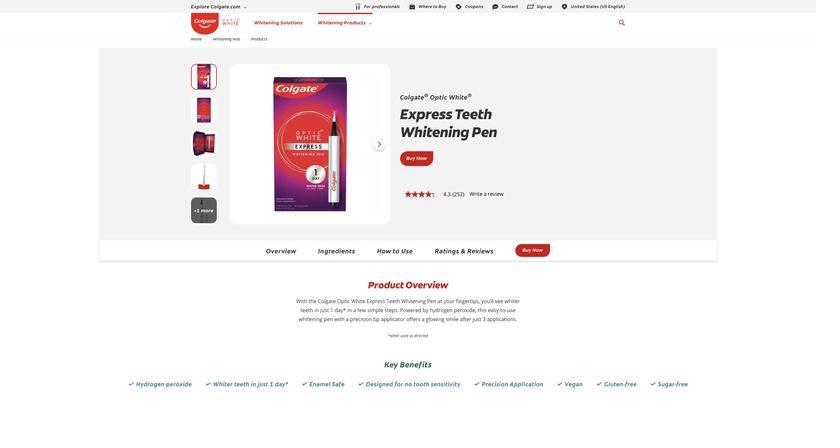 Task type: describe. For each thing, give the bounding box(es) containing it.
tip
[[373, 316, 380, 323]]

+1 more button
[[191, 198, 217, 224]]

safe
[[332, 381, 345, 389]]

after
[[460, 316, 471, 323]]

optic inside with the colgate optic white express teeth whitening pen at your fingertips, you'll see whiter teeth in just 1 day* in a few simple steps. powered by hydrogen peroxide, this easy-to-use whitening pen with a precision tip applicator offers a glowing smile after just 3 applications.
[[337, 298, 350, 305]]

benefits
[[400, 359, 432, 370]]

pen inside with the colgate optic white express teeth whitening pen at your fingertips, you'll see whiter teeth in just 1 day* in a few simple steps. powered by hydrogen peroxide, this easy-to-use whitening pen with a precision tip applicator offers a glowing smile after just 3 applications.
[[427, 298, 436, 305]]

product
[[368, 279, 404, 292]]

steps.
[[385, 307, 399, 314]]

*when
[[388, 334, 399, 339]]

white inside colgate ® optic white ®
[[449, 93, 468, 101]]

whitening inside with the colgate optic white express teeth whitening pen at your fingertips, you'll see whiter teeth in just 1 day* in a few simple steps. powered by hydrogen peroxide, this easy-to-use whitening pen with a precision tip applicator offers a glowing smile after just 3 applications.
[[402, 298, 426, 305]]

write a review button
[[470, 191, 504, 198]]

whitening hub
[[213, 36, 240, 42]]

teeth inside "express teeth whitening pen"
[[455, 105, 492, 124]]

your
[[444, 298, 455, 305]]

how to use
[[377, 247, 413, 255]]

whiter
[[213, 381, 233, 389]]

1 vertical spatial teeth
[[234, 381, 249, 389]]

used
[[400, 334, 408, 339]]

express white pen stand image
[[191, 164, 217, 190]]

you'll
[[481, 298, 494, 305]]

colgate inside colgate ® optic white ®
[[400, 93, 424, 101]]

explore colgate.com button
[[191, 2, 247, 11]]

location icon image
[[561, 3, 569, 10]]

use
[[401, 247, 413, 255]]

explore
[[191, 3, 210, 10]]

hub
[[233, 36, 240, 42]]

sign up icon image
[[527, 3, 534, 10]]

0 horizontal spatial buy now
[[407, 155, 427, 161]]

whitening hub logo image
[[219, 10, 244, 35]]

1 horizontal spatial optic white express white pen image
[[239, 74, 381, 215]]

gluten-free
[[604, 381, 637, 389]]

a left few
[[353, 307, 356, 314]]

2 horizontal spatial in
[[347, 307, 352, 314]]

0 horizontal spatial in
[[251, 381, 256, 389]]

product overview
[[368, 279, 448, 292]]

1 vertical spatial buy now
[[523, 247, 543, 254]]

express inside "express teeth whitening pen"
[[400, 105, 452, 124]]

0 horizontal spatial buy
[[407, 155, 415, 161]]

1 horizontal spatial buy
[[523, 247, 531, 254]]

glowing
[[426, 316, 445, 323]]

&
[[461, 247, 466, 255]]

application
[[510, 381, 544, 389]]

0 horizontal spatial overview
[[266, 247, 296, 255]]

easy-
[[488, 307, 501, 314]]

whitening
[[299, 316, 322, 323]]

1 horizontal spatial in
[[315, 307, 319, 314]]

4.3 (252)
[[444, 191, 464, 198]]

colgate.com
[[211, 3, 241, 10]]

applicator
[[381, 316, 405, 323]]

express teeth whitening pen
[[400, 105, 497, 142]]

with the colgate optic white express teeth whitening pen at your fingertips, you'll see whiter teeth in just 1 day* in a few simple steps. powered by hydrogen peroxide, this easy-to-use whitening pen with a precision tip applicator offers a glowing smile after just 3 applications.
[[296, 298, 520, 323]]

hydrogen
[[430, 307, 453, 314]]

write
[[470, 191, 483, 198]]

sugar-free
[[658, 381, 688, 389]]

precision
[[350, 316, 372, 323]]

ingredients
[[318, 247, 355, 255]]

hydrogen
[[136, 381, 165, 389]]

whitening products button
[[318, 18, 372, 27]]

no
[[405, 381, 412, 389]]

0 horizontal spatial buy now button
[[407, 155, 427, 161]]

key
[[384, 359, 398, 370]]

2 horizontal spatial just
[[473, 316, 482, 323]]

*when used as directed
[[388, 334, 428, 339]]

0 vertical spatial now
[[416, 155, 427, 161]]

a right write
[[484, 191, 487, 198]]

review
[[488, 191, 504, 198]]

whitening products
[[318, 19, 366, 26]]

write a review
[[470, 191, 504, 198]]

1 vertical spatial products
[[251, 36, 267, 42]]

more
[[201, 207, 214, 214]]

+1
[[194, 207, 200, 214]]

key benefits
[[384, 359, 432, 370]]

fingertips,
[[456, 298, 480, 305]]

2 vertical spatial just
[[258, 381, 268, 389]]

products inside dropdown button
[[344, 19, 366, 26]]

4.3
[[444, 191, 451, 198]]

offers
[[406, 316, 421, 323]]

whitening for whitening products
[[318, 19, 343, 26]]

how
[[377, 247, 391, 255]]

whitening for whitening solutions
[[254, 19, 279, 26]]

to-
[[501, 307, 507, 314]]

applications.
[[487, 316, 517, 323]]

designed for no tooth sensitivity
[[366, 381, 461, 389]]

whitening inside "express teeth whitening pen"
[[400, 123, 469, 142]]

optic inside colgate ® optic white ®
[[430, 93, 447, 101]]

simple
[[367, 307, 383, 314]]

see
[[495, 298, 503, 305]]

ratings & reviews button
[[435, 247, 494, 255]]

pen inside "express teeth whitening pen"
[[472, 123, 497, 142]]

home
[[191, 36, 202, 42]]

for
[[395, 381, 403, 389]]

sugar-
[[658, 381, 677, 389]]

overview button
[[266, 247, 296, 255]]

as
[[409, 334, 413, 339]]

to
[[393, 247, 400, 255]]

whiter
[[505, 298, 520, 305]]

day* inside with the colgate optic white express teeth whitening pen at your fingertips, you'll see whiter teeth in just 1 day* in a few simple steps. powered by hydrogen peroxide, this easy-to-use whitening pen with a precision tip applicator offers a glowing smile after just 3 applications.
[[335, 307, 346, 314]]

by
[[423, 307, 428, 314]]

coupons icon image
[[455, 3, 463, 10]]

products link
[[247, 36, 272, 42]]

1 ® from the left
[[424, 92, 429, 99]]



Task type: locate. For each thing, give the bounding box(es) containing it.
buy now
[[407, 155, 427, 161], [523, 247, 543, 254]]

1 vertical spatial teeth
[[387, 298, 400, 305]]

0 vertical spatial buy now button
[[407, 155, 427, 161]]

teeth right whiter
[[234, 381, 249, 389]]

vegan
[[565, 381, 583, 389]]

1 horizontal spatial day*
[[335, 307, 346, 314]]

express down colgate ® optic white ®
[[400, 105, 452, 124]]

0 horizontal spatial just
[[258, 381, 268, 389]]

®
[[424, 92, 429, 99], [468, 92, 472, 99]]

whiter teeth in just 1 day*
[[213, 381, 288, 389]]

1
[[330, 307, 333, 314], [270, 381, 274, 389]]

0 vertical spatial products
[[344, 19, 366, 26]]

reviews
[[468, 247, 494, 255]]

2 free from the left
[[677, 381, 688, 389]]

whitening inside dropdown button
[[318, 19, 343, 26]]

colgate
[[400, 93, 424, 101], [318, 298, 336, 305]]

solutions
[[280, 19, 303, 26]]

ingredients button
[[318, 247, 355, 255]]

1 horizontal spatial free
[[677, 381, 688, 389]]

directed
[[414, 334, 428, 339]]

optic
[[430, 93, 447, 101], [337, 298, 350, 305]]

1 horizontal spatial just
[[320, 307, 329, 314]]

free for gluten-
[[625, 381, 637, 389]]

use
[[507, 307, 516, 314]]

in left few
[[347, 307, 352, 314]]

1 horizontal spatial 1
[[330, 307, 333, 314]]

ratings
[[435, 247, 459, 255]]

0 horizontal spatial products
[[251, 36, 267, 42]]

buy
[[407, 155, 415, 161], [523, 247, 531, 254]]

1 horizontal spatial express
[[400, 105, 452, 124]]

1 horizontal spatial optic
[[430, 93, 447, 101]]

a
[[484, 191, 487, 198], [353, 307, 356, 314], [346, 316, 349, 323], [422, 316, 425, 323]]

0 horizontal spatial ®
[[424, 92, 429, 99]]

2 ® from the left
[[468, 92, 472, 99]]

contact icon image
[[492, 3, 499, 10]]

a down by
[[422, 316, 425, 323]]

peroxide
[[166, 381, 192, 389]]

0 horizontal spatial pen
[[427, 298, 436, 305]]

for professionals icon image
[[354, 3, 362, 11]]

teeth up whitening
[[301, 307, 313, 314]]

whitening solutions
[[254, 19, 303, 26]]

precision application
[[482, 381, 544, 389]]

teeth inside with the colgate optic white express teeth whitening pen at your fingertips, you'll see whiter teeth in just 1 day* in a few simple steps. powered by hydrogen peroxide, this easy-to-use whitening pen with a precision tip applicator offers a glowing smile after just 3 applications.
[[387, 298, 400, 305]]

1 vertical spatial colgate
[[318, 298, 336, 305]]

0 vertical spatial just
[[320, 307, 329, 314]]

in down the
[[315, 307, 319, 314]]

colgate inside with the colgate optic white express teeth whitening pen at your fingertips, you'll see whiter teeth in just 1 day* in a few simple steps. powered by hydrogen peroxide, this easy-to-use whitening pen with a precision tip applicator offers a glowing smile after just 3 applications.
[[318, 298, 336, 305]]

0 vertical spatial day*
[[335, 307, 346, 314]]

1 horizontal spatial ®
[[468, 92, 472, 99]]

0 horizontal spatial colgate
[[318, 298, 336, 305]]

free for sugar-
[[677, 381, 688, 389]]

where to buy icon image
[[408, 3, 416, 10]]

white up "express teeth whitening pen"
[[449, 93, 468, 101]]

0 horizontal spatial teeth
[[234, 381, 249, 389]]

optic up "express teeth whitening pen"
[[430, 93, 447, 101]]

0 horizontal spatial 1
[[270, 381, 274, 389]]

1 vertical spatial 1
[[270, 381, 274, 389]]

0 horizontal spatial optic white express white pen image
[[191, 64, 217, 90]]

optic up with
[[337, 298, 350, 305]]

enamel safe
[[310, 381, 345, 389]]

gluten-
[[604, 381, 625, 389]]

0 horizontal spatial now
[[416, 155, 427, 161]]

1 horizontal spatial overview
[[406, 279, 448, 292]]

1 horizontal spatial buy now button
[[516, 245, 550, 257]]

enamel
[[310, 381, 331, 389]]

optic white express white pen image
[[191, 64, 217, 90], [239, 74, 381, 215]]

home link
[[187, 36, 206, 42]]

this
[[478, 307, 487, 314]]

peroxide,
[[454, 307, 477, 314]]

+1 more
[[194, 207, 214, 214]]

in right whiter
[[251, 381, 256, 389]]

white inside with the colgate optic white express teeth whitening pen at your fingertips, you'll see whiter teeth in just 1 day* in a few simple steps. powered by hydrogen peroxide, this easy-to-use whitening pen with a precision tip applicator offers a glowing smile after just 3 applications.
[[351, 298, 365, 305]]

1 horizontal spatial products
[[344, 19, 366, 26]]

0 vertical spatial buy
[[407, 155, 415, 161]]

1 vertical spatial buy
[[523, 247, 531, 254]]

now
[[416, 155, 427, 161], [533, 247, 543, 254]]

express white pen cap off image
[[191, 198, 217, 224]]

0 horizontal spatial free
[[625, 381, 637, 389]]

1 vertical spatial optic
[[337, 298, 350, 305]]

None search field
[[619, 16, 625, 29]]

at
[[438, 298, 442, 305]]

slides tab list
[[191, 60, 217, 229]]

0 horizontal spatial day*
[[275, 381, 288, 389]]

day*
[[335, 307, 346, 314], [275, 381, 288, 389]]

express white pen unboxing image
[[191, 131, 217, 157]]

teeth
[[455, 105, 492, 124], [387, 298, 400, 305]]

tooth
[[414, 381, 430, 389]]

1 free from the left
[[625, 381, 637, 389]]

0 vertical spatial teeth
[[301, 307, 313, 314]]

1 vertical spatial express
[[367, 298, 385, 305]]

3
[[483, 316, 486, 323]]

products
[[344, 19, 366, 26], [251, 36, 267, 42]]

teeth inside with the colgate optic white express teeth whitening pen at your fingertips, you'll see whiter teeth in just 1 day* in a few simple steps. powered by hydrogen peroxide, this easy-to-use whitening pen with a precision tip applicator offers a glowing smile after just 3 applications.
[[301, 307, 313, 314]]

products down for professionals icon
[[344, 19, 366, 26]]

1 vertical spatial pen
[[427, 298, 436, 305]]

designed
[[366, 381, 393, 389]]

colgate ® optic white ®
[[400, 92, 472, 101]]

precision
[[482, 381, 509, 389]]

a right with
[[346, 316, 349, 323]]

with
[[334, 316, 345, 323]]

whitening for whitening hub
[[213, 36, 232, 42]]

express white pen back of pack image
[[191, 97, 217, 123]]

powered
[[400, 307, 421, 314]]

0 horizontal spatial optic
[[337, 298, 350, 305]]

1 horizontal spatial buy now
[[523, 247, 543, 254]]

1 vertical spatial buy now button
[[516, 245, 550, 257]]

products right the hub
[[251, 36, 267, 42]]

1 vertical spatial white
[[351, 298, 365, 305]]

0 vertical spatial colgate
[[400, 93, 424, 101]]

overview
[[266, 247, 296, 255], [406, 279, 448, 292]]

1 horizontal spatial teeth
[[455, 105, 492, 124]]

0 horizontal spatial white
[[351, 298, 365, 305]]

colgate® logo image
[[191, 13, 219, 35]]

0 vertical spatial pen
[[472, 123, 497, 142]]

1 horizontal spatial now
[[533, 247, 543, 254]]

1 horizontal spatial colgate
[[400, 93, 424, 101]]

1 inside with the colgate optic white express teeth whitening pen at your fingertips, you'll see whiter teeth in just 1 day* in a few simple steps. powered by hydrogen peroxide, this easy-to-use whitening pen with a precision tip applicator offers a glowing smile after just 3 applications.
[[330, 307, 333, 314]]

0 horizontal spatial teeth
[[387, 298, 400, 305]]

whitening hub link
[[209, 36, 244, 42]]

(252)
[[453, 191, 464, 198]]

0 vertical spatial overview
[[266, 247, 296, 255]]

1 vertical spatial day*
[[275, 381, 288, 389]]

the
[[309, 298, 317, 305]]

0 vertical spatial teeth
[[455, 105, 492, 124]]

white
[[449, 93, 468, 101], [351, 298, 365, 305]]

1 horizontal spatial white
[[449, 93, 468, 101]]

buy now link
[[407, 155, 427, 161]]

0 vertical spatial white
[[449, 93, 468, 101]]

express inside with the colgate optic white express teeth whitening pen at your fingertips, you'll see whiter teeth in just 1 day* in a few simple steps. powered by hydrogen peroxide, this easy-to-use whitening pen with a precision tip applicator offers a glowing smile after just 3 applications.
[[367, 298, 385, 305]]

teeth
[[301, 307, 313, 314], [234, 381, 249, 389]]

pen
[[472, 123, 497, 142], [427, 298, 436, 305]]

0 vertical spatial buy now
[[407, 155, 427, 161]]

0 horizontal spatial express
[[367, 298, 385, 305]]

express up 'simple'
[[367, 298, 385, 305]]

ratings & reviews
[[435, 247, 494, 255]]

smile
[[446, 316, 459, 323]]

hydrogen peroxide
[[136, 381, 192, 389]]

1 horizontal spatial pen
[[472, 123, 497, 142]]

sensitivity
[[431, 381, 461, 389]]

0 vertical spatial optic
[[430, 93, 447, 101]]

1 vertical spatial overview
[[406, 279, 448, 292]]

whitening
[[254, 19, 279, 26], [318, 19, 343, 26], [213, 36, 232, 42], [400, 123, 469, 142], [402, 298, 426, 305]]

in
[[315, 307, 319, 314], [347, 307, 352, 314], [251, 381, 256, 389]]

white up few
[[351, 298, 365, 305]]

whitening solutions link
[[254, 19, 303, 26]]

1 horizontal spatial teeth
[[301, 307, 313, 314]]

1 vertical spatial now
[[533, 247, 543, 254]]

how to use button
[[377, 247, 413, 255]]

few
[[357, 307, 366, 314]]

free
[[625, 381, 637, 389], [677, 381, 688, 389]]

buy now button
[[407, 155, 427, 161], [516, 245, 550, 257]]

pen
[[324, 316, 333, 323]]

express
[[400, 105, 452, 124], [367, 298, 385, 305]]

1 vertical spatial just
[[473, 316, 482, 323]]

with
[[296, 298, 307, 305]]

0 vertical spatial 1
[[330, 307, 333, 314]]

0 vertical spatial express
[[400, 105, 452, 124]]



Task type: vqa. For each thing, say whether or not it's contained in the screenshot.
COLGATE® LOGO
yes



